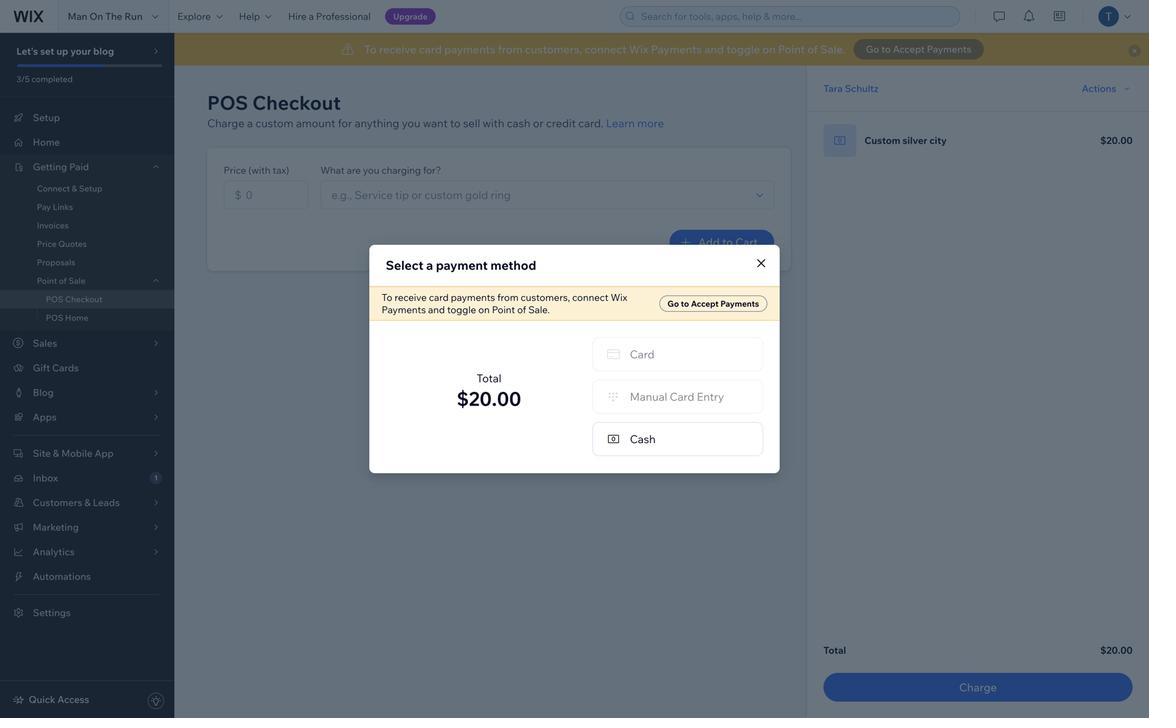 Task type: describe. For each thing, give the bounding box(es) containing it.
pay links link
[[0, 198, 174, 216]]

payments for go to accept payments button inside the to receive card payments from customers, connect wix payments and toggle on point of sale. alert
[[445, 42, 496, 56]]

accept inside the to receive card payments from customers, connect wix payments and toggle on point of sale. alert
[[893, 43, 925, 55]]

getting
[[33, 161, 67, 173]]

quick
[[29, 694, 55, 706]]

let's set up your blog
[[16, 45, 114, 57]]

price quotes
[[37, 239, 87, 249]]

getting paid
[[33, 161, 89, 173]]

1 vertical spatial sale.
[[529, 304, 550, 316]]

settings link
[[0, 601, 174, 625]]

0 horizontal spatial go
[[668, 299, 679, 309]]

setup inside "link"
[[79, 183, 102, 194]]

and inside the to receive card payments from customers, connect wix payments and toggle on point of sale. alert
[[705, 42, 724, 56]]

0 horizontal spatial go to accept payments
[[668, 299, 760, 309]]

proposals link
[[0, 253, 174, 272]]

3/5
[[16, 74, 30, 84]]

1 vertical spatial toggle
[[447, 304, 476, 316]]

getting paid button
[[0, 155, 174, 179]]

card inside alert
[[419, 42, 442, 56]]

quotes
[[58, 239, 87, 249]]

total for total
[[824, 645, 846, 657]]

for?
[[423, 164, 441, 176]]

let's
[[16, 45, 38, 57]]

set
[[40, 45, 54, 57]]

(with
[[248, 164, 271, 176]]

1
[[154, 474, 158, 482]]

1 horizontal spatial point
[[492, 304, 515, 316]]

payment
[[436, 258, 488, 273]]

of inside 'dropdown button'
[[59, 276, 67, 286]]

point inside 'dropdown button'
[[37, 276, 57, 286]]

1 vertical spatial to
[[382, 291, 393, 303]]

go to accept payments inside the to receive card payments from customers, connect wix payments and toggle on point of sale. alert
[[866, 43, 972, 55]]

gift cards link
[[0, 356, 174, 380]]

paid
[[69, 161, 89, 173]]

sidebar element
[[0, 33, 174, 718]]

upgrade
[[393, 11, 428, 22]]

help button
[[231, 0, 280, 33]]

connect & setup link
[[0, 179, 174, 198]]

invoices link
[[0, 216, 174, 235]]

to receive card payments from customers, connect wix payments and toggle on point of sale. for go to accept payments button inside the to receive card payments from customers, connect wix payments and toggle on point of sale. alert
[[364, 42, 846, 56]]

learn
[[606, 116, 635, 130]]

custom
[[256, 116, 294, 130]]

Price (with tax) number field
[[242, 181, 301, 209]]

pos checkout link
[[0, 290, 174, 309]]

on for the bottommost go to accept payments button
[[479, 304, 490, 316]]

you inside pos checkout charge a custom amount for anything you want to sell with cash or credit card. learn more
[[402, 116, 421, 130]]

add
[[699, 235, 720, 249]]

home inside 'pos home' 'link'
[[65, 313, 89, 323]]

toggle inside alert
[[727, 42, 760, 56]]

want
[[423, 116, 448, 130]]

select
[[386, 258, 424, 273]]

1 vertical spatial go to accept payments button
[[660, 296, 768, 312]]

card.
[[579, 116, 604, 130]]

cash
[[507, 116, 531, 130]]

proposals
[[37, 257, 75, 268]]

city
[[930, 134, 947, 146]]

card inside button
[[630, 348, 655, 361]]

pos for pos checkout
[[46, 294, 63, 304]]

pay links
[[37, 202, 73, 212]]

go inside the to receive card payments from customers, connect wix payments and toggle on point of sale. alert
[[866, 43, 880, 55]]

pos home
[[46, 313, 89, 323]]

total $20.00
[[457, 372, 522, 411]]

3/5 completed
[[16, 74, 73, 84]]

on
[[90, 10, 103, 22]]

0 horizontal spatial and
[[428, 304, 445, 316]]

1 vertical spatial $20.00
[[457, 387, 522, 411]]

what
[[321, 164, 345, 176]]

man
[[68, 10, 87, 22]]

add to cart button
[[670, 230, 775, 255]]

the
[[105, 10, 122, 22]]

cart
[[736, 235, 758, 249]]

silver
[[903, 134, 928, 146]]

manual
[[630, 390, 668, 404]]

professional
[[316, 10, 371, 22]]

0 vertical spatial $20.00
[[1101, 134, 1133, 146]]

checkout for pos checkout
[[65, 294, 103, 304]]

price quotes link
[[0, 235, 174, 253]]

connect & setup
[[37, 183, 102, 194]]

manual card entry
[[630, 390, 724, 404]]

customers, for go to accept payments button inside the to receive card payments from customers, connect wix payments and toggle on point of sale. alert
[[525, 42, 582, 56]]

point inside alert
[[778, 42, 805, 56]]

price (with tax)
[[224, 164, 289, 176]]

&
[[72, 183, 77, 194]]

payments for the bottommost go to accept payments button
[[451, 291, 495, 303]]

charge button
[[824, 673, 1133, 702]]

cards
[[52, 362, 79, 374]]

tax)
[[273, 164, 289, 176]]

explore
[[177, 10, 211, 22]]

custom
[[865, 134, 901, 146]]

1 vertical spatial connect
[[572, 291, 609, 303]]

sale
[[69, 276, 86, 286]]

manual card entry button
[[593, 380, 764, 414]]

run
[[125, 10, 143, 22]]

access
[[58, 694, 89, 706]]

wix inside alert
[[629, 42, 649, 56]]

custom silver city
[[865, 134, 947, 146]]

customers, for the bottommost go to accept payments button
[[521, 291, 570, 303]]

1 vertical spatial accept
[[691, 299, 719, 309]]

connect inside alert
[[585, 42, 627, 56]]

select a payment method
[[386, 258, 537, 273]]

gift
[[33, 362, 50, 374]]

from for the bottommost go to accept payments button
[[497, 291, 519, 303]]

quick access
[[29, 694, 89, 706]]

a inside pos checkout charge a custom amount for anything you want to sell with cash or credit card. learn more
[[247, 116, 253, 130]]

tara schultz button
[[824, 82, 879, 95]]

to inside pos checkout charge a custom amount for anything you want to sell with cash or credit card. learn more
[[450, 116, 461, 130]]

0 vertical spatial setup
[[33, 112, 60, 124]]

sale. inside the to receive card payments from customers, connect wix payments and toggle on point of sale. alert
[[821, 42, 846, 56]]

with
[[483, 116, 505, 130]]

$
[[235, 188, 242, 202]]

a for hire
[[309, 10, 314, 22]]

blog
[[93, 45, 114, 57]]

hire a professional link
[[280, 0, 379, 33]]

cash
[[630, 432, 656, 446]]

pay
[[37, 202, 51, 212]]

or
[[533, 116, 544, 130]]

Search for tools, apps, help & more... field
[[637, 7, 956, 26]]

anything
[[355, 116, 399, 130]]

hire
[[288, 10, 307, 22]]

go to accept payments button inside the to receive card payments from customers, connect wix payments and toggle on point of sale. alert
[[854, 39, 984, 60]]

settings
[[33, 607, 71, 619]]



Task type: vqa. For each thing, say whether or not it's contained in the screenshot.
tax)
yes



Task type: locate. For each thing, give the bounding box(es) containing it.
1 vertical spatial receive
[[395, 291, 427, 303]]

1 horizontal spatial go
[[866, 43, 880, 55]]

1 vertical spatial a
[[247, 116, 253, 130]]

0 vertical spatial accept
[[893, 43, 925, 55]]

to receive card payments from customers, connect wix payments and toggle on point of sale. for the bottommost go to accept payments button
[[382, 291, 628, 316]]

2 from from the top
[[497, 291, 519, 303]]

a left 'custom' on the top left of the page
[[247, 116, 253, 130]]

price for price (with tax)
[[224, 164, 246, 176]]

of left sale
[[59, 276, 67, 286]]

1 horizontal spatial price
[[224, 164, 246, 176]]

inbox
[[33, 472, 58, 484]]

1 vertical spatial go to accept payments
[[668, 299, 760, 309]]

card
[[419, 42, 442, 56], [429, 291, 449, 303]]

up
[[56, 45, 68, 57]]

toggle down search for tools, apps, help & more... field in the top right of the page
[[727, 42, 760, 56]]

of inside alert
[[808, 42, 818, 56]]

from for go to accept payments button inside the to receive card payments from customers, connect wix payments and toggle on point of sale. alert
[[498, 42, 523, 56]]

invoices
[[37, 220, 69, 231]]

pos for pos home
[[46, 313, 63, 323]]

0 vertical spatial wix
[[629, 42, 649, 56]]

of down method
[[517, 304, 526, 316]]

schultz
[[845, 82, 879, 94]]

sell
[[463, 116, 480, 130]]

go to accept payments
[[866, 43, 972, 55], [668, 299, 760, 309]]

card button
[[593, 337, 764, 372]]

1 horizontal spatial charge
[[960, 681, 997, 694]]

more
[[638, 116, 664, 130]]

1 horizontal spatial a
[[309, 10, 314, 22]]

setup
[[33, 112, 60, 124], [79, 183, 102, 194]]

tara
[[824, 82, 843, 94]]

hire a professional
[[288, 10, 371, 22]]

receive down upgrade
[[379, 42, 417, 56]]

0 vertical spatial card
[[419, 42, 442, 56]]

checkout inside pos checkout charge a custom amount for anything you want to sell with cash or credit card. learn more
[[252, 91, 341, 115]]

0 horizontal spatial total
[[477, 372, 502, 385]]

to receive card payments from customers, connect wix payments and toggle on point of sale. alert
[[174, 33, 1150, 66]]

2 vertical spatial point
[[492, 304, 515, 316]]

1 vertical spatial go
[[668, 299, 679, 309]]

1 horizontal spatial sale.
[[821, 42, 846, 56]]

0 horizontal spatial checkout
[[65, 294, 103, 304]]

a right hire
[[309, 10, 314, 22]]

a inside hire a professional link
[[309, 10, 314, 22]]

2 vertical spatial $20.00
[[1101, 645, 1133, 657]]

go to accept payments button
[[854, 39, 984, 60], [660, 296, 768, 312]]

to inside alert
[[882, 43, 891, 55]]

1 vertical spatial card
[[429, 291, 449, 303]]

1 horizontal spatial on
[[763, 42, 776, 56]]

0 vertical spatial total
[[477, 372, 502, 385]]

home down 'pos checkout'
[[65, 313, 89, 323]]

to receive card payments from customers, connect wix payments and toggle on point of sale.
[[364, 42, 846, 56], [382, 291, 628, 316]]

point of sale button
[[0, 272, 174, 290]]

toggle down "payment"
[[447, 304, 476, 316]]

price inside sidebar element
[[37, 239, 57, 249]]

point down search for tools, apps, help & more... field in the top right of the page
[[778, 42, 805, 56]]

are
[[347, 164, 361, 176]]

links
[[53, 202, 73, 212]]

1 vertical spatial from
[[497, 291, 519, 303]]

for
[[338, 116, 352, 130]]

1 vertical spatial charge
[[960, 681, 997, 694]]

0 vertical spatial charge
[[207, 116, 245, 130]]

0 horizontal spatial setup
[[33, 112, 60, 124]]

go up schultz
[[866, 43, 880, 55]]

2 horizontal spatial a
[[426, 258, 433, 273]]

credit
[[546, 116, 576, 130]]

man on the run
[[68, 10, 143, 22]]

payments inside to receive card payments from customers, connect wix payments and toggle on point of sale.
[[451, 291, 495, 303]]

point
[[778, 42, 805, 56], [37, 276, 57, 286], [492, 304, 515, 316]]

1 vertical spatial total
[[824, 645, 846, 657]]

0 vertical spatial go
[[866, 43, 880, 55]]

home up getting
[[33, 136, 60, 148]]

1 horizontal spatial setup
[[79, 183, 102, 194]]

0 horizontal spatial wix
[[611, 291, 628, 303]]

a for select
[[426, 258, 433, 273]]

0 vertical spatial to
[[364, 42, 377, 56]]

1 horizontal spatial total
[[824, 645, 846, 657]]

0 horizontal spatial point
[[37, 276, 57, 286]]

on for go to accept payments button inside the to receive card payments from customers, connect wix payments and toggle on point of sale. alert
[[763, 42, 776, 56]]

of down search for tools, apps, help & more... field in the top right of the page
[[808, 42, 818, 56]]

0 vertical spatial you
[[402, 116, 421, 130]]

upgrade button
[[385, 8, 436, 25]]

to receive card payments from customers, connect wix payments and toggle on point of sale. inside alert
[[364, 42, 846, 56]]

0 horizontal spatial card
[[630, 348, 655, 361]]

on down search for tools, apps, help & more... field in the top right of the page
[[763, 42, 776, 56]]

customers,
[[525, 42, 582, 56], [521, 291, 570, 303]]

total for total $20.00
[[477, 372, 502, 385]]

0 vertical spatial sale.
[[821, 42, 846, 56]]

0 vertical spatial checkout
[[252, 91, 341, 115]]

1 vertical spatial customers,
[[521, 291, 570, 303]]

to down professional
[[364, 42, 377, 56]]

0 vertical spatial toggle
[[727, 42, 760, 56]]

pos for pos checkout charge a custom amount for anything you want to sell with cash or credit card. learn more
[[207, 91, 248, 115]]

0 vertical spatial price
[[224, 164, 246, 176]]

learn more link
[[606, 115, 664, 131]]

gift cards
[[33, 362, 79, 374]]

0 vertical spatial home
[[33, 136, 60, 148]]

to inside button
[[723, 235, 733, 249]]

your
[[70, 45, 91, 57]]

1 vertical spatial setup
[[79, 183, 102, 194]]

receive inside alert
[[379, 42, 417, 56]]

of
[[808, 42, 818, 56], [59, 276, 67, 286], [517, 304, 526, 316]]

0 horizontal spatial toggle
[[447, 304, 476, 316]]

card up manual at the right bottom of page
[[630, 348, 655, 361]]

1 horizontal spatial go to accept payments button
[[854, 39, 984, 60]]

0 vertical spatial go to accept payments button
[[854, 39, 984, 60]]

1 vertical spatial to receive card payments from customers, connect wix payments and toggle on point of sale.
[[382, 291, 628, 316]]

customers, inside to receive card payments from customers, connect wix payments and toggle on point of sale.
[[521, 291, 570, 303]]

from inside alert
[[498, 42, 523, 56]]

0 horizontal spatial accept
[[691, 299, 719, 309]]

0 horizontal spatial you
[[363, 164, 380, 176]]

point of sale
[[37, 276, 86, 286]]

0 horizontal spatial of
[[59, 276, 67, 286]]

0 horizontal spatial sale.
[[529, 304, 550, 316]]

entry
[[697, 390, 724, 404]]

1 vertical spatial checkout
[[65, 294, 103, 304]]

you right are
[[363, 164, 380, 176]]

1 vertical spatial card
[[670, 390, 695, 404]]

go
[[866, 43, 880, 55], [668, 299, 679, 309]]

0 horizontal spatial charge
[[207, 116, 245, 130]]

1 from from the top
[[498, 42, 523, 56]]

pos home link
[[0, 309, 174, 327]]

pos checkout charge a custom amount for anything you want to sell with cash or credit card. learn more
[[207, 91, 664, 130]]

charge inside pos checkout charge a custom amount for anything you want to sell with cash or credit card. learn more
[[207, 116, 245, 130]]

1 horizontal spatial toggle
[[727, 42, 760, 56]]

home link
[[0, 130, 174, 155]]

1 horizontal spatial checkout
[[252, 91, 341, 115]]

0 horizontal spatial price
[[37, 239, 57, 249]]

home inside "link"
[[33, 136, 60, 148]]

0 vertical spatial receive
[[379, 42, 417, 56]]

sale. down method
[[529, 304, 550, 316]]

0 vertical spatial customers,
[[525, 42, 582, 56]]

0 vertical spatial on
[[763, 42, 776, 56]]

amount
[[296, 116, 336, 130]]

checkout up 'pos home' 'link' on the left
[[65, 294, 103, 304]]

1 horizontal spatial you
[[402, 116, 421, 130]]

1 vertical spatial and
[[428, 304, 445, 316]]

tara schultz
[[824, 82, 879, 94]]

0 vertical spatial to receive card payments from customers, connect wix payments and toggle on point of sale.
[[364, 42, 846, 56]]

automations link
[[0, 564, 174, 589]]

0 horizontal spatial to
[[364, 42, 377, 56]]

card inside manual card entry button
[[670, 390, 695, 404]]

0 horizontal spatial on
[[479, 304, 490, 316]]

help
[[239, 10, 260, 22]]

card down upgrade button
[[419, 42, 442, 56]]

wix
[[629, 42, 649, 56], [611, 291, 628, 303]]

charge
[[207, 116, 245, 130], [960, 681, 997, 694]]

price down invoices
[[37, 239, 57, 249]]

what are you charging for?
[[321, 164, 441, 176]]

1 horizontal spatial of
[[517, 304, 526, 316]]

What are you charging for? field
[[327, 181, 751, 209]]

1 horizontal spatial accept
[[893, 43, 925, 55]]

quick access button
[[12, 694, 89, 706]]

checkout up amount
[[252, 91, 341, 115]]

to inside alert
[[364, 42, 377, 56]]

0 vertical spatial payments
[[445, 42, 496, 56]]

0 horizontal spatial go to accept payments button
[[660, 296, 768, 312]]

pos checkout
[[46, 294, 103, 304]]

payments
[[445, 42, 496, 56], [451, 291, 495, 303]]

a right 'select'
[[426, 258, 433, 273]]

2 vertical spatial a
[[426, 258, 433, 273]]

to down 'select'
[[382, 291, 393, 303]]

0 vertical spatial and
[[705, 42, 724, 56]]

1 vertical spatial on
[[479, 304, 490, 316]]

1 vertical spatial you
[[363, 164, 380, 176]]

card
[[630, 348, 655, 361], [670, 390, 695, 404]]

card down select a payment method
[[429, 291, 449, 303]]

receive down 'select'
[[395, 291, 427, 303]]

1 horizontal spatial go to accept payments
[[866, 43, 972, 55]]

method
[[491, 258, 537, 273]]

0 horizontal spatial home
[[33, 136, 60, 148]]

customers, inside the to receive card payments from customers, connect wix payments and toggle on point of sale. alert
[[525, 42, 582, 56]]

0 vertical spatial connect
[[585, 42, 627, 56]]

1 vertical spatial of
[[59, 276, 67, 286]]

on inside the to receive card payments from customers, connect wix payments and toggle on point of sale. alert
[[763, 42, 776, 56]]

connect
[[585, 42, 627, 56], [572, 291, 609, 303]]

total inside total $20.00
[[477, 372, 502, 385]]

0 vertical spatial point
[[778, 42, 805, 56]]

0 vertical spatial go to accept payments
[[866, 43, 972, 55]]

on inside to receive card payments from customers, connect wix payments and toggle on point of sale.
[[479, 304, 490, 316]]

point down method
[[492, 304, 515, 316]]

a
[[309, 10, 314, 22], [247, 116, 253, 130], [426, 258, 433, 273]]

add to cart
[[699, 235, 758, 249]]

1 horizontal spatial to
[[382, 291, 393, 303]]

1 horizontal spatial and
[[705, 42, 724, 56]]

0 vertical spatial card
[[630, 348, 655, 361]]

1 vertical spatial point
[[37, 276, 57, 286]]

2 horizontal spatial of
[[808, 42, 818, 56]]

automations
[[33, 571, 91, 583]]

1 vertical spatial wix
[[611, 291, 628, 303]]

pos inside pos checkout charge a custom amount for anything you want to sell with cash or credit card. learn more
[[207, 91, 248, 115]]

price for price quotes
[[37, 239, 57, 249]]

checkout for pos checkout charge a custom amount for anything you want to sell with cash or credit card. learn more
[[252, 91, 341, 115]]

total
[[477, 372, 502, 385], [824, 645, 846, 657]]

charge inside button
[[960, 681, 997, 694]]

go up the card button
[[668, 299, 679, 309]]

payments inside alert
[[445, 42, 496, 56]]

point down proposals
[[37, 276, 57, 286]]

you left want
[[402, 116, 421, 130]]

on down "payment"
[[479, 304, 490, 316]]

1 horizontal spatial wix
[[629, 42, 649, 56]]

1 horizontal spatial home
[[65, 313, 89, 323]]

0 horizontal spatial a
[[247, 116, 253, 130]]

setup right the & on the left top of page
[[79, 183, 102, 194]]

checkout inside pos checkout link
[[65, 294, 103, 304]]

1 vertical spatial home
[[65, 313, 89, 323]]

0 vertical spatial of
[[808, 42, 818, 56]]

0 vertical spatial a
[[309, 10, 314, 22]]

pos inside 'link'
[[46, 313, 63, 323]]

from inside to receive card payments from customers, connect wix payments and toggle on point of sale.
[[497, 291, 519, 303]]

on
[[763, 42, 776, 56], [479, 304, 490, 316]]

card left entry
[[670, 390, 695, 404]]

checkout
[[252, 91, 341, 115], [65, 294, 103, 304]]

completed
[[32, 74, 73, 84]]

price left the (with
[[224, 164, 246, 176]]

to
[[882, 43, 891, 55], [450, 116, 461, 130], [723, 235, 733, 249], [681, 299, 689, 309]]

home
[[33, 136, 60, 148], [65, 313, 89, 323]]

from
[[498, 42, 523, 56], [497, 291, 519, 303]]

1 horizontal spatial card
[[670, 390, 695, 404]]

sale. up tara
[[821, 42, 846, 56]]

to
[[364, 42, 377, 56], [382, 291, 393, 303]]

setup down 3/5 completed
[[33, 112, 60, 124]]

price
[[224, 164, 246, 176], [37, 239, 57, 249]]



